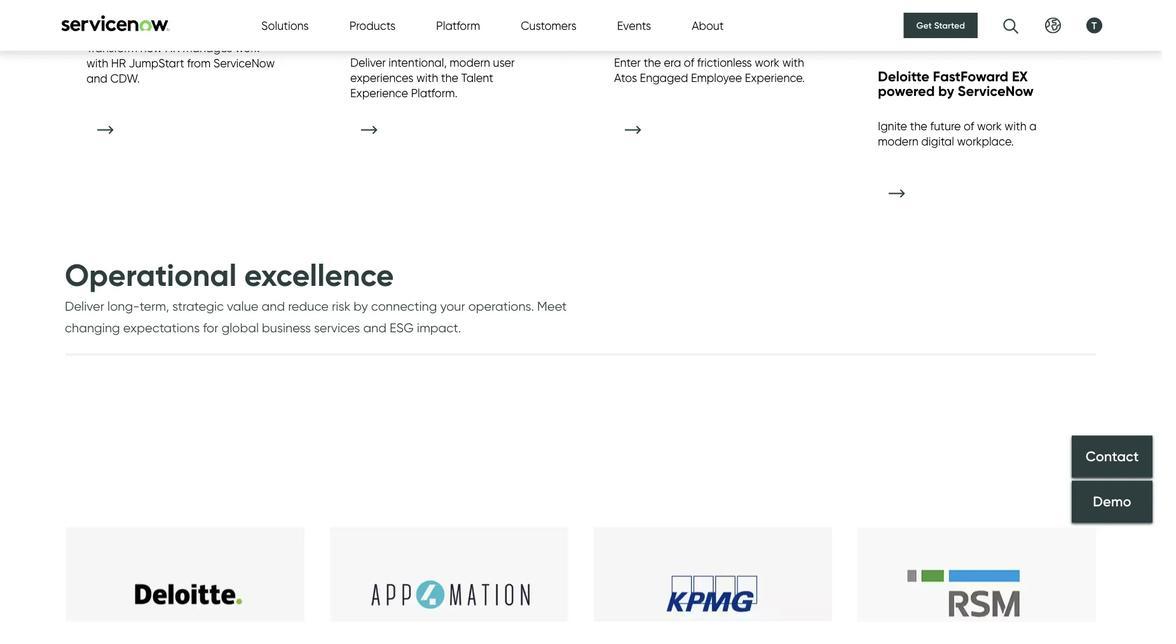 Task type: vqa. For each thing, say whether or not it's contained in the screenshot.
CDW
yes



Task type: locate. For each thing, give the bounding box(es) containing it.
by
[[939, 83, 955, 100], [354, 299, 368, 314]]

with inside "transform how hr manages work— with hr jumpstart from servicenow and cdw."
[[87, 56, 108, 70]]

and
[[87, 72, 107, 86], [262, 299, 285, 314], [363, 320, 387, 336]]

business
[[262, 320, 311, 336]]

0 horizontal spatial work
[[755, 56, 780, 70]]

reduce
[[288, 299, 329, 314]]

1 horizontal spatial modern
[[878, 135, 919, 149]]

modern down ignite
[[878, 135, 919, 149]]

get
[[917, 20, 932, 31]]

meet
[[538, 299, 567, 314]]

talent down user
[[462, 71, 494, 85]]

0 vertical spatial the
[[644, 56, 661, 70]]

of inside the "ignite the future of work with a modern digital workplace."
[[964, 120, 975, 134]]

the inside enter the era of frictionless work with atos engaged employee experience.
[[644, 56, 661, 70]]

platform button
[[436, 17, 480, 34]]

1 vertical spatial talent
[[462, 71, 494, 85]]

platform up experiences
[[350, 19, 405, 37]]

1 horizontal spatial experience
[[421, 4, 493, 22]]

talent
[[378, 4, 418, 22], [462, 71, 494, 85]]

1 vertical spatial work
[[978, 120, 1002, 134]]

0 vertical spatial employee
[[709, 4, 772, 22]]

0 horizontal spatial modern
[[450, 56, 490, 70]]

talent right ibm
[[378, 4, 418, 22]]

platform
[[436, 18, 480, 32], [350, 19, 405, 37]]

modern inside the "ignite the future of work with a modern digital workplace."
[[878, 135, 919, 149]]

services
[[314, 320, 360, 336]]

1 horizontal spatial and
[[262, 299, 285, 314]]

servicenow
[[214, 56, 275, 70], [958, 83, 1034, 100]]

work
[[755, 56, 780, 70], [978, 120, 1002, 134]]

enter the era of frictionless work with atos engaged employee experience.
[[614, 56, 805, 85]]

platform.
[[411, 86, 458, 100]]

0 vertical spatial engaged
[[647, 4, 705, 22]]

0 horizontal spatial by
[[354, 299, 368, 314]]

and up business
[[262, 299, 285, 314]]

talent inside ibm talent experience platform
[[378, 4, 418, 22]]

0 horizontal spatial app4mation logo image
[[330, 528, 569, 623]]

deliver inside deliver intentional, modern user experiences with the talent experience platform.
[[350, 56, 386, 70]]

modern left user
[[450, 56, 490, 70]]

the inside the "ignite the future of work with a modern digital workplace."
[[911, 120, 928, 134]]

of
[[684, 56, 695, 70], [964, 120, 975, 134]]

a
[[1030, 120, 1037, 134]]

engaged
[[647, 4, 705, 22], [640, 71, 689, 85]]

servicenow up a
[[958, 83, 1034, 100]]

operational
[[65, 257, 237, 294]]

the for powered
[[911, 120, 928, 134]]

by up future
[[939, 83, 955, 100]]

0 vertical spatial servicenow
[[214, 56, 275, 70]]

0 vertical spatial and
[[87, 72, 107, 86]]

1 horizontal spatial the
[[644, 56, 661, 70]]

deliver up changing
[[65, 299, 104, 314]]

0 vertical spatial work
[[755, 56, 780, 70]]

manages
[[183, 41, 232, 55]]

1 vertical spatial modern
[[878, 135, 919, 149]]

get started
[[917, 20, 966, 31]]

atos down enter
[[614, 71, 637, 85]]

work up workplace.
[[978, 120, 1002, 134]]

the
[[644, 56, 661, 70], [441, 71, 459, 85], [911, 120, 928, 134]]

0 vertical spatial deliver
[[350, 56, 386, 70]]

0 horizontal spatial of
[[684, 56, 695, 70]]

the for experience
[[644, 56, 661, 70]]

the up digital
[[911, 120, 928, 134]]

servicenow down work—
[[214, 56, 275, 70]]

deloitte fastfoward ex powered by servicenow
[[878, 68, 1034, 100]]

expectations
[[123, 320, 200, 336]]

for
[[203, 320, 219, 336]]

impact.
[[417, 320, 461, 336]]

hr
[[124, 4, 141, 22], [165, 41, 180, 55], [111, 56, 126, 70]]

2 horizontal spatial the
[[911, 120, 928, 134]]

your
[[440, 299, 465, 314]]

0 vertical spatial modern
[[450, 56, 490, 70]]

engaged inside enter the era of frictionless work with atos engaged employee experience.
[[640, 71, 689, 85]]

2 vertical spatial the
[[911, 120, 928, 134]]

the left the era
[[644, 56, 661, 70]]

atos
[[614, 4, 643, 22], [614, 71, 637, 85]]

risk
[[332, 299, 351, 314]]

frictionless
[[698, 56, 752, 70]]

2 horizontal spatial and
[[363, 320, 387, 336]]

experience up the era
[[614, 19, 686, 37]]

work inside the "ignite the future of work with a modern digital workplace."
[[978, 120, 1002, 134]]

ibm
[[350, 4, 374, 22]]

with inside the "ignite the future of work with a modern digital workplace."
[[1005, 120, 1027, 134]]

app4mation logo image
[[330, 528, 569, 623], [594, 528, 833, 623], [858, 528, 1097, 623]]

1 vertical spatial atos
[[614, 71, 637, 85]]

of up workplace.
[[964, 120, 975, 134]]

employee up frictionless
[[709, 4, 772, 22]]

0 horizontal spatial experience
[[350, 86, 408, 100]]

deliver
[[350, 56, 386, 70], [65, 299, 104, 314]]

0 vertical spatial by
[[939, 83, 955, 100]]

1 vertical spatial the
[[441, 71, 459, 85]]

1 vertical spatial engaged
[[640, 71, 689, 85]]

0 horizontal spatial servicenow
[[214, 56, 275, 70]]

with inside deliver intentional, modern user experiences with the talent experience platform.
[[417, 71, 438, 85]]

employee
[[709, 4, 772, 22], [691, 71, 743, 85]]

employee inside the atos engaged employee experience
[[709, 4, 772, 22]]

employee down frictionless
[[691, 71, 743, 85]]

value
[[227, 299, 259, 314]]

1 vertical spatial employee
[[691, 71, 743, 85]]

by right risk
[[354, 299, 368, 314]]

events
[[618, 18, 651, 32]]

0 vertical spatial talent
[[378, 4, 418, 22]]

digital
[[922, 135, 955, 149]]

with up experience.
[[783, 56, 805, 70]]

1 horizontal spatial of
[[964, 120, 975, 134]]

hr right cdw
[[124, 4, 141, 22]]

0 vertical spatial hr
[[124, 4, 141, 22]]

from
[[187, 56, 211, 70]]

platform inside ibm talent experience platform
[[350, 19, 405, 37]]

deliver up experiences
[[350, 56, 386, 70]]

customers
[[521, 18, 577, 32]]

1 vertical spatial by
[[354, 299, 368, 314]]

atos inside enter the era of frictionless work with atos engaged employee experience.
[[614, 71, 637, 85]]

transform how hr manages work— with hr jumpstart from servicenow and cdw.
[[87, 41, 275, 86]]

customers button
[[521, 17, 577, 34]]

servicenow inside deloitte fastfoward ex powered by servicenow
[[958, 83, 1034, 100]]

experience down experiences
[[350, 86, 408, 100]]

servicenow inside "transform how hr manages work— with hr jumpstart from servicenow and cdw."
[[214, 56, 275, 70]]

solutions
[[261, 18, 309, 32]]

modern
[[450, 56, 490, 70], [878, 135, 919, 149]]

with up platform.
[[417, 71, 438, 85]]

the up platform.
[[441, 71, 459, 85]]

ex
[[1013, 68, 1029, 85]]

strategic
[[172, 299, 224, 314]]

hr right how
[[165, 41, 180, 55]]

experience inside the atos engaged employee experience
[[614, 19, 686, 37]]

and left the esg
[[363, 320, 387, 336]]

engaged inside the atos engaged employee experience
[[647, 4, 705, 22]]

connecting
[[371, 299, 437, 314]]

experience inside deliver intentional, modern user experiences with the talent experience platform.
[[350, 86, 408, 100]]

and left cdw.
[[87, 72, 107, 86]]

esg
[[390, 320, 414, 336]]

2 horizontal spatial experience
[[614, 19, 686, 37]]

0 horizontal spatial platform
[[350, 19, 405, 37]]

1 horizontal spatial servicenow
[[958, 83, 1034, 100]]

0 horizontal spatial and
[[87, 72, 107, 86]]

of right the era
[[684, 56, 695, 70]]

by inside operational excellence deliver long-term, strategic value and reduce risk by connecting your operations. meet changing expectations for global business services and esg impact.
[[354, 299, 368, 314]]

cdw.
[[110, 72, 140, 86]]

with down transform
[[87, 56, 108, 70]]

platform up intentional,
[[436, 18, 480, 32]]

1 vertical spatial deliver
[[65, 299, 104, 314]]

atos up enter
[[614, 4, 643, 22]]

powered
[[878, 83, 935, 100]]

work up experience.
[[755, 56, 780, 70]]

2 atos from the top
[[614, 71, 637, 85]]

1 horizontal spatial app4mation logo image
[[594, 528, 833, 623]]

experience up intentional,
[[421, 4, 493, 22]]

1 vertical spatial servicenow
[[958, 83, 1034, 100]]

0 horizontal spatial the
[[441, 71, 459, 85]]

0 horizontal spatial deliver
[[65, 299, 104, 314]]

1 vertical spatial of
[[964, 120, 975, 134]]

1 horizontal spatial work
[[978, 120, 1002, 134]]

with
[[783, 56, 805, 70], [87, 56, 108, 70], [417, 71, 438, 85], [1005, 120, 1027, 134]]

modern inside deliver intentional, modern user experiences with the talent experience platform.
[[450, 56, 490, 70]]

started
[[935, 20, 966, 31]]

2 app4mation logo image from the left
[[594, 528, 833, 623]]

with for ibm talent experience platform
[[417, 71, 438, 85]]

0 horizontal spatial talent
[[378, 4, 418, 22]]

transform
[[87, 41, 137, 55]]

experience.
[[745, 71, 805, 85]]

experience inside ibm talent experience platform
[[421, 4, 493, 22]]

1 atos from the top
[[614, 4, 643, 22]]

experience
[[421, 4, 493, 22], [614, 19, 686, 37], [350, 86, 408, 100]]

0 vertical spatial of
[[684, 56, 695, 70]]

1 horizontal spatial by
[[939, 83, 955, 100]]

long-
[[108, 299, 140, 314]]

with for deloitte fastfoward ex powered by servicenow
[[1005, 120, 1027, 134]]

2 vertical spatial and
[[363, 320, 387, 336]]

demo
[[1094, 493, 1132, 511]]

with left a
[[1005, 120, 1027, 134]]

of inside enter the era of frictionless work with atos engaged employee experience.
[[684, 56, 695, 70]]

hr up cdw.
[[111, 56, 126, 70]]

1 horizontal spatial talent
[[462, 71, 494, 85]]

1 horizontal spatial deliver
[[350, 56, 386, 70]]

0 vertical spatial atos
[[614, 4, 643, 22]]

2 horizontal spatial app4mation logo image
[[858, 528, 1097, 623]]



Task type: describe. For each thing, give the bounding box(es) containing it.
1 vertical spatial hr
[[165, 41, 180, 55]]

with for cdw hr jumpstart
[[87, 56, 108, 70]]

jumpstart
[[145, 4, 212, 22]]

deloitte
[[878, 68, 930, 85]]

1 app4mation logo image from the left
[[330, 528, 569, 623]]

contact link
[[1072, 436, 1153, 478]]

events button
[[618, 17, 651, 34]]

products
[[350, 18, 396, 32]]

employee inside enter the era of frictionless work with atos engaged employee experience.
[[691, 71, 743, 85]]

fastfoward
[[933, 68, 1009, 85]]

cdw hr jumpstart
[[87, 4, 212, 22]]

changing
[[65, 320, 120, 336]]

the inside deliver intentional, modern user experiences with the talent experience platform.
[[441, 71, 459, 85]]

about
[[692, 18, 724, 32]]

solutions button
[[261, 17, 309, 34]]

operations.
[[469, 299, 534, 314]]

intentional,
[[389, 56, 447, 70]]

term,
[[140, 299, 169, 314]]

deliver intentional, modern user experiences with the talent experience platform.
[[350, 56, 515, 100]]

by inside deloitte fastfoward ex powered by servicenow
[[939, 83, 955, 100]]

demo link
[[1072, 481, 1153, 523]]

about button
[[692, 17, 724, 34]]

jumpstart
[[129, 56, 184, 70]]

era
[[664, 56, 681, 70]]

atos inside the atos engaged employee experience
[[614, 4, 643, 22]]

future
[[931, 120, 962, 134]]

excellence
[[244, 257, 394, 294]]

deliver inside operational excellence deliver long-term, strategic value and reduce risk by connecting your operations. meet changing expectations for global business services and esg impact.
[[65, 299, 104, 314]]

get started link
[[904, 13, 978, 38]]

ibm logo image
[[858, 0, 1097, 45]]

1 horizontal spatial platform
[[436, 18, 480, 32]]

and inside "transform how hr manages work— with hr jumpstart from servicenow and cdw."
[[87, 72, 107, 86]]

contact
[[1086, 448, 1139, 465]]

operational excellence deliver long-term, strategic value and reduce risk by connecting your operations. meet changing expectations for global business services and esg impact.
[[65, 257, 567, 336]]

workplace.
[[958, 135, 1014, 149]]

ibm talent experience platform
[[350, 4, 493, 37]]

work—
[[235, 41, 268, 55]]

atos engaged employee experience
[[614, 4, 772, 37]]

work inside enter the era of frictionless work with atos engaged employee experience.
[[755, 56, 780, 70]]

of for experience
[[684, 56, 695, 70]]

global
[[222, 320, 259, 336]]

of for powered
[[964, 120, 975, 134]]

with inside enter the era of frictionless work with atos engaged employee experience.
[[783, 56, 805, 70]]

experiences
[[350, 71, 414, 85]]

products button
[[350, 17, 396, 34]]

talent inside deliver intentional, modern user experiences with the talent experience platform.
[[462, 71, 494, 85]]

ignite the future of work with a modern digital workplace.
[[878, 120, 1037, 149]]

user
[[493, 56, 515, 70]]

deloitte logo image
[[66, 528, 305, 623]]

cdw
[[87, 4, 120, 22]]

servicenow image
[[60, 15, 171, 31]]

enter
[[614, 56, 641, 70]]

ignite
[[878, 120, 908, 134]]

3 app4mation logo image from the left
[[858, 528, 1097, 623]]

2 vertical spatial hr
[[111, 56, 126, 70]]

how
[[140, 41, 162, 55]]

1 vertical spatial and
[[262, 299, 285, 314]]



